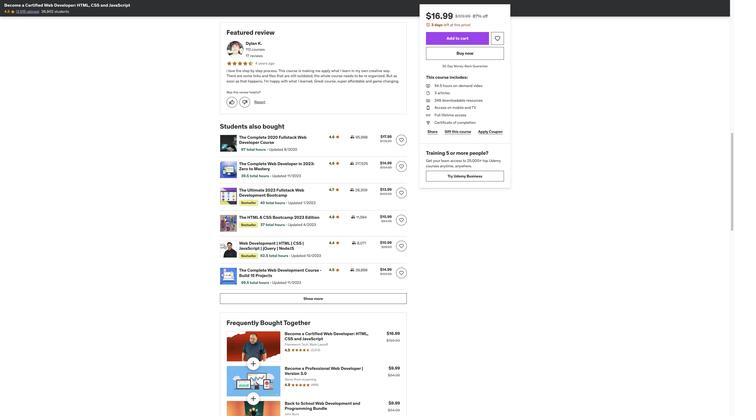 Task type: locate. For each thing, give the bounding box(es) containing it.
development inside the complete web development course - build 15 projects
[[277, 268, 304, 273]]

1 complete from the top
[[247, 135, 267, 140]]

html left &
[[247, 215, 259, 220]]

xsmall image left 54.5
[[426, 83, 430, 88]]

2 $9.99 from the top
[[389, 400, 400, 406]]

1 4.6 from the top
[[329, 135, 335, 139]]

2 bestseller from the top
[[241, 223, 256, 227]]

html right jquery
[[279, 240, 290, 246]]

updated for 39.5 total hours
[[272, 174, 286, 178]]

the ultimate 2023 fullstack web development bootcamp
[[239, 187, 304, 198]]

total down '15' on the left of the page
[[250, 280, 258, 285]]

0 horizontal spatial html,
[[77, 2, 90, 8]]

wishlist image
[[494, 35, 501, 42]]

bestseller for html
[[241, 223, 256, 227]]

62.5 total hours
[[260, 253, 288, 258]]

a inside become a professional web developer | version 3.0 stone river elearning
[[302, 366, 304, 371]]

the complete web developer in 2023: zero to mastery link
[[239, 161, 323, 171]]

bootcamp inside the ultimate 2023 fullstack web development bootcamp
[[267, 192, 287, 198]]

3
[[431, 22, 434, 27], [434, 91, 437, 95]]

1 vertical spatial that
[[240, 79, 247, 84]]

1 horizontal spatial this
[[426, 75, 434, 80]]

fullstack up "40 total hours"
[[276, 187, 294, 193]]

course
[[260, 140, 274, 145], [305, 268, 319, 273]]

students
[[220, 122, 247, 131]]

5 the from the top
[[239, 268, 246, 273]]

hours down nodejs
[[278, 253, 288, 258]]

1 horizontal spatial courses
[[426, 164, 439, 168]]

super
[[338, 79, 347, 84]]

javascript inside web development | html | css | javascript | jquery | nodejs
[[239, 246, 260, 251]]

a for become a professional web developer | version 3.0 stone river elearning
[[302, 366, 304, 371]]

review up mark as unhelpful image
[[239, 90, 249, 94]]

3 for 3 articles
[[434, 91, 437, 95]]

complete inside the complete web developer in 2023: zero to mastery
[[247, 161, 267, 166]]

the complete 2020 fullstack web developer course
[[239, 135, 307, 145]]

still
[[291, 73, 296, 78]]

1 vertical spatial $54.99
[[388, 408, 400, 413]]

2 vertical spatial complete
[[247, 268, 267, 273]]

web inside web development | html | css | javascript | jquery | nodejs
[[239, 240, 248, 246]]

0 horizontal spatial are
[[237, 73, 242, 78]]

0 vertical spatial developer:
[[54, 2, 76, 8]]

certified up the mark
[[305, 331, 323, 336]]

what right apply
[[331, 68, 339, 73]]

1 vertical spatial in
[[298, 161, 302, 166]]

xsmall image for 11,594
[[351, 215, 355, 219]]

0 vertical spatial back
[[465, 64, 472, 68]]

complete up 39.5 total hours
[[247, 161, 267, 166]]

to right zero
[[249, 166, 253, 171]]

hours down mastery
[[259, 174, 269, 178]]

2 vertical spatial javascript
[[302, 336, 323, 341]]

1 vertical spatial what
[[289, 79, 297, 84]]

bootcamp up "40 total hours"
[[267, 192, 287, 198]]

access
[[455, 113, 466, 117], [450, 158, 462, 163]]

a for become a certified web developer: html, css and javascript framework tech, mark lassoff
[[302, 331, 304, 336]]

certificate
[[434, 120, 452, 125]]

4
[[255, 61, 258, 66]]

are left some
[[237, 73, 242, 78]]

at
[[450, 22, 453, 27]]

total for 40
[[266, 200, 274, 205]]

6 wishlist image from the top
[[399, 271, 404, 276]]

udemy
[[489, 158, 501, 163], [453, 174, 466, 179]]

to left be
[[355, 73, 358, 78]]

report button
[[254, 100, 265, 105]]

wishlist image for the ultimate 2023 fullstack web development bootcamp
[[399, 190, 404, 196]]

2 step from the left
[[255, 68, 263, 73]]

the inside the ultimate 2023 fullstack web development bootcamp
[[239, 187, 246, 193]]

1 vertical spatial javascript
[[239, 246, 260, 251]]

mobile
[[452, 105, 464, 110]]

updated for 67 total hours
[[269, 147, 283, 152]]

2 vertical spatial 4.5
[[285, 348, 290, 353]]

this for gift this course
[[452, 129, 458, 134]]

0 vertical spatial udemy
[[489, 158, 501, 163]]

wishlist image for the complete 2020 fullstack web developer course
[[399, 137, 404, 143]]

days
[[434, 22, 443, 27]]

javascript inside become a certified web developer: html, css and javascript framework tech, mark lassoff
[[302, 336, 323, 341]]

2 updated 11/2023 from the top
[[272, 280, 301, 285]]

downloadable
[[442, 98, 465, 103]]

0 horizontal spatial javascript
[[109, 2, 130, 8]]

be
[[359, 73, 363, 78]]

0 vertical spatial review
[[255, 28, 275, 37]]

0 vertical spatial more
[[456, 150, 468, 156]]

updated 11/2023 down the complete web development course - build 15 projects 'link'
[[272, 280, 301, 285]]

2 wishlist image from the top
[[399, 164, 404, 169]]

total down jquery
[[269, 253, 277, 258]]

updated down "the complete web developer in 2023: zero to mastery" link
[[272, 174, 286, 178]]

30-
[[442, 64, 447, 68]]

11/2023 down the complete web development course - build 15 projects 'link'
[[287, 280, 301, 285]]

(3,513)
[[311, 348, 320, 352]]

to inside the complete web developer in 2023: zero to mastery
[[249, 166, 253, 171]]

xsmall image for the complete web developer in 2023: zero to mastery
[[350, 161, 354, 165]]

1 vertical spatial html,
[[356, 331, 368, 336]]

0 vertical spatial course
[[260, 140, 274, 145]]

1 vertical spatial a
[[302, 331, 304, 336]]

bought
[[260, 319, 282, 327]]

$129.99 inside $16.99 $129.99 87% off
[[455, 13, 470, 19]]

1 vertical spatial 3
[[434, 91, 437, 95]]

1 vertical spatial bestseller
[[241, 223, 256, 227]]

day
[[447, 64, 453, 68]]

the
[[239, 135, 246, 140], [239, 161, 246, 166], [239, 187, 246, 193], [239, 215, 246, 220], [239, 268, 246, 273]]

$54.99
[[388, 373, 400, 378], [388, 408, 400, 413]]

the down me
[[314, 73, 320, 78]]

2 the from the top
[[239, 161, 246, 166]]

html, for become a certified web developer: html, css and javascript
[[77, 2, 90, 8]]

1 vertical spatial become
[[285, 331, 301, 336]]

1 $14.99 $124.99 from the top
[[380, 161, 392, 169]]

1 horizontal spatial certified
[[305, 331, 323, 336]]

course
[[286, 68, 298, 73], [331, 73, 343, 78], [435, 75, 449, 80], [459, 129, 471, 134]]

2 vertical spatial bestseller
[[241, 254, 256, 258]]

soon
[[226, 79, 235, 84]]

$14.99 $124.99
[[380, 161, 392, 169], [380, 267, 392, 276]]

developer: for become a certified web developer: html, css and javascript framework tech, mark lassoff
[[333, 331, 355, 336]]

4.5 down framework
[[285, 348, 290, 353]]

alarm image
[[426, 23, 430, 27]]

1 horizontal spatial $129.99
[[455, 13, 470, 19]]

become a professional web developer | version 3.0 link
[[285, 366, 363, 376]]

in
[[351, 68, 354, 73], [298, 161, 302, 166]]

xsmall image for certificate of completion
[[426, 120, 430, 125]]

$10.99 $94.99
[[380, 214, 392, 223]]

complete down 'also'
[[247, 135, 267, 140]]

0 vertical spatial become
[[4, 2, 21, 8]]

k.
[[258, 41, 262, 46]]

more right show
[[314, 296, 323, 301]]

1 vertical spatial review
[[239, 90, 249, 94]]

0 horizontal spatial more
[[314, 296, 323, 301]]

become for become a certified web developer: html, css and javascript framework tech, mark lassoff
[[285, 331, 301, 336]]

more inside training 5 or more people? get your team access to 25,000+ top udemy courses anytime, anywhere.
[[456, 150, 468, 156]]

4.6 for the complete web developer in 2023: zero to mastery
[[329, 161, 335, 166]]

0 horizontal spatial as
[[236, 79, 239, 84]]

10/2023
[[307, 253, 321, 258]]

39.5
[[241, 174, 249, 178]]

hours down the complete 2020 fullstack web developer course
[[256, 147, 266, 152]]

wishlist image for the complete web development course - build 15 projects
[[399, 271, 404, 276]]

are
[[237, 73, 242, 78], [284, 73, 290, 78]]

development
[[239, 192, 266, 198], [249, 240, 276, 246], [277, 268, 304, 273], [325, 401, 352, 406]]

1 $10.99 from the top
[[380, 214, 392, 219]]

2 $14.99 $124.99 from the top
[[380, 267, 392, 276]]

step
[[242, 68, 250, 73], [255, 68, 263, 73]]

xsmall image left 249
[[426, 98, 430, 103]]

2 $14.99 from the top
[[380, 267, 392, 272]]

$89.99
[[381, 245, 392, 249]]

1 vertical spatial the
[[314, 73, 320, 78]]

in left my
[[351, 68, 354, 73]]

xsmall image left 8,071
[[352, 241, 356, 245]]

2 4.6 from the top
[[329, 161, 335, 166]]

1 horizontal spatial step
[[255, 68, 263, 73]]

0 vertical spatial html,
[[77, 2, 90, 8]]

to up anywhere.
[[463, 158, 466, 163]]

xsmall image up share
[[426, 120, 430, 125]]

a inside become a certified web developer: html, css and javascript framework tech, mark lassoff
[[302, 331, 304, 336]]

1 horizontal spatial in
[[351, 68, 354, 73]]

0 horizontal spatial 4.5
[[4, 9, 10, 14]]

and
[[101, 2, 108, 8], [262, 73, 268, 78], [366, 79, 372, 84], [465, 105, 471, 110], [294, 336, 302, 341], [353, 401, 360, 406]]

0 horizontal spatial developer:
[[54, 2, 76, 8]]

show more
[[303, 296, 323, 301]]

updated down nodejs
[[291, 253, 306, 258]]

buy now button
[[426, 47, 504, 60]]

hours for 99.5 total hours
[[259, 280, 269, 285]]

certified inside become a certified web developer: html, css and javascript framework tech, mark lassoff
[[305, 331, 323, 336]]

$10.99 down $94.99
[[380, 240, 392, 245]]

the for the ultimate 2023 fullstack web development bootcamp
[[239, 187, 246, 193]]

developer: for become a certified web developer: html, css and javascript
[[54, 2, 76, 8]]

what down the still
[[289, 79, 297, 84]]

3 right alarm "image"
[[431, 22, 434, 27]]

1 $54.99 from the top
[[388, 373, 400, 378]]

4.5 for (3,515 ratings)
[[4, 9, 10, 14]]

1 vertical spatial $14.99 $124.99
[[380, 267, 392, 276]]

0 vertical spatial this
[[278, 68, 285, 73]]

a for become a certified web developer: html, css and javascript
[[22, 2, 24, 8]]

1 $14.99 from the top
[[380, 161, 392, 165]]

to left cart
[[455, 36, 460, 41]]

hours down projects
[[259, 280, 269, 285]]

$9.99
[[389, 366, 400, 371], [389, 400, 400, 406]]

css inside become a certified web developer: html, css and javascript framework tech, mark lassoff
[[285, 336, 293, 341]]

course up the still
[[286, 68, 298, 73]]

1 11/2023 from the top
[[287, 174, 301, 178]]

hours down the ultimate 2023 fullstack web development bootcamp link
[[275, 200, 285, 205]]

1 step from the left
[[242, 68, 250, 73]]

courses down get
[[426, 164, 439, 168]]

$124.99 for -
[[380, 272, 392, 276]]

0 horizontal spatial courses
[[252, 47, 265, 52]]

that up with at the top left of page
[[277, 73, 283, 78]]

1 vertical spatial fullstack
[[276, 187, 294, 193]]

bootcamp up '37 total hours'
[[273, 215, 293, 220]]

3 for 3 days left at this price!
[[431, 22, 434, 27]]

2 are from the left
[[284, 73, 290, 78]]

together
[[284, 319, 310, 327]]

web inside become a certified web developer: html, css and javascript framework tech, mark lassoff
[[323, 331, 333, 336]]

organized.
[[368, 73, 386, 78]]

1 horizontal spatial 4.5
[[285, 348, 290, 353]]

become up framework
[[285, 331, 301, 336]]

0 vertical spatial bestseller
[[241, 201, 256, 205]]

bestseller left 37
[[241, 223, 256, 227]]

2023 up updated 4/2023
[[294, 215, 304, 220]]

xsmall image left the full
[[426, 113, 430, 118]]

0 horizontal spatial review
[[239, 90, 249, 94]]

$14.99 down $89.99
[[380, 267, 392, 272]]

1 horizontal spatial $16.99
[[426, 10, 453, 21]]

become for become a professional web developer | version 3.0 stone river elearning
[[285, 366, 301, 371]]

css inside web development | html | css | javascript | jquery | nodejs
[[293, 240, 302, 246]]

add to cart button
[[426, 32, 489, 45]]

web development | html | css | javascript | jquery | nodejs
[[239, 240, 304, 251]]

2023 inside the ultimate 2023 fullstack web development bootcamp
[[265, 187, 275, 193]]

to left school
[[296, 401, 300, 406]]

0 vertical spatial javascript
[[109, 2, 130, 8]]

total right 40
[[266, 200, 274, 205]]

0 vertical spatial 3
[[431, 22, 434, 27]]

484 reviews element
[[311, 383, 318, 387]]

4.5
[[4, 9, 10, 14], [329, 268, 334, 272], [285, 348, 290, 353]]

more right or
[[456, 150, 468, 156]]

back inside 'back to school web development and programming bundle'
[[285, 401, 295, 406]]

updated for 37 total hours
[[288, 222, 302, 227]]

8/2020
[[284, 147, 297, 152]]

framework
[[285, 343, 301, 347]]

xsmall image for web development | html | css | javascript | jquery | nodejs
[[352, 241, 356, 245]]

wishlist image
[[399, 137, 404, 143], [399, 164, 404, 169], [399, 190, 404, 196], [399, 217, 404, 223], [399, 243, 404, 249], [399, 271, 404, 276]]

as right but
[[393, 73, 397, 78]]

5 wishlist image from the top
[[399, 243, 404, 249]]

xsmall image left 217,525
[[350, 161, 354, 165]]

try udemy business
[[448, 174, 482, 179]]

1 horizontal spatial as
[[393, 73, 397, 78]]

0 horizontal spatial html
[[247, 215, 259, 220]]

$14.99 $124.99 down "$139.99"
[[380, 161, 392, 169]]

3 articles
[[434, 91, 450, 95]]

1 wishlist image from the top
[[399, 137, 404, 143]]

3.0
[[300, 371, 307, 376]]

1 vertical spatial $16.99
[[387, 331, 400, 336]]

3 up 249
[[434, 91, 437, 95]]

0 horizontal spatial 3
[[431, 22, 434, 27]]

updated left 4/2023
[[288, 222, 302, 227]]

1 vertical spatial courses
[[426, 164, 439, 168]]

1 vertical spatial developer:
[[333, 331, 355, 336]]

1 bestseller from the top
[[241, 201, 256, 205]]

own
[[361, 68, 368, 73]]

2 horizontal spatial developer
[[341, 366, 361, 371]]

1 vertical spatial 4.5
[[329, 268, 334, 272]]

total right 37
[[266, 222, 274, 227]]

developer: inside become a certified web developer: html, css and javascript framework tech, mark lassoff
[[333, 331, 355, 336]]

2023 up "40 total hours"
[[265, 187, 275, 193]]

total right 39.5
[[250, 174, 258, 178]]

fullstack inside the ultimate 2023 fullstack web development bootcamp
[[276, 187, 294, 193]]

3 complete from the top
[[247, 268, 267, 273]]

1 vertical spatial more
[[314, 296, 323, 301]]

more inside button
[[314, 296, 323, 301]]

with
[[281, 79, 288, 84]]

2 11/2023 from the top
[[287, 280, 301, 285]]

course inside the complete web development course - build 15 projects
[[305, 268, 319, 273]]

web inside the complete web development course - build 15 projects
[[267, 268, 277, 273]]

xsmall image for the complete 2020 fullstack web developer course
[[350, 135, 354, 139]]

featured review
[[226, 28, 275, 37]]

to inside 'back to school web development and programming bundle'
[[296, 401, 300, 406]]

3 wishlist image from the top
[[399, 190, 404, 196]]

this inside i love the step by step process. this course is making me apply what i learn in my own creative way. there are some links and files that are still outdated; the whole course needs to be re organized. but as soon as that happens, i'm happy with what i learned. great course, super affordable and game changing.
[[278, 68, 285, 73]]

lifetime
[[441, 113, 454, 117]]

lassoff
[[318, 343, 328, 347]]

the up 39.5
[[239, 161, 246, 166]]

fullstack inside the complete 2020 fullstack web developer course
[[279, 135, 297, 140]]

html,
[[77, 2, 90, 8], [356, 331, 368, 336]]

to inside button
[[455, 36, 460, 41]]

4.5 left (3,515
[[4, 9, 10, 14]]

0 vertical spatial fullstack
[[279, 135, 297, 140]]

and inside become a certified web developer: html, css and javascript framework tech, mark lassoff
[[294, 336, 302, 341]]

1 horizontal spatial developer:
[[333, 331, 355, 336]]

11/2023 for developer
[[287, 174, 301, 178]]

1 vertical spatial course
[[305, 268, 319, 273]]

3 days left at this price!
[[431, 22, 471, 27]]

guarantee
[[473, 64, 488, 68]]

step up links
[[255, 68, 263, 73]]

| inside become a professional web developer | version 3.0 stone river elearning
[[362, 366, 363, 371]]

1 horizontal spatial back
[[465, 64, 472, 68]]

mark as unhelpful image
[[242, 100, 247, 105]]

hours for 40 total hours
[[275, 200, 285, 205]]

courses down k.
[[252, 47, 265, 52]]

xsmall image for 3 articles
[[426, 91, 430, 96]]

course left -
[[305, 268, 319, 273]]

0 vertical spatial developer
[[239, 140, 259, 145]]

developer inside the complete web developer in 2023: zero to mastery
[[277, 161, 298, 166]]

1 vertical spatial $10.99
[[380, 240, 392, 245]]

and inside 'back to school web development and programming bundle'
[[353, 401, 360, 406]]

me
[[315, 68, 320, 73]]

1 horizontal spatial that
[[277, 73, 283, 78]]

1 vertical spatial complete
[[247, 161, 267, 166]]

1 vertical spatial $9.99 $54.99
[[388, 400, 400, 413]]

4 the from the top
[[239, 215, 246, 220]]

1 horizontal spatial are
[[284, 73, 290, 78]]

updated 11/2023
[[272, 174, 301, 178], [272, 280, 301, 285]]

was
[[226, 90, 233, 94]]

1 horizontal spatial developer
[[277, 161, 298, 166]]

11/2023 down "the complete web developer in 2023: zero to mastery" link
[[287, 174, 301, 178]]

updated down the complete 2020 fullstack web developer course
[[269, 147, 283, 152]]

4.5 for (3,513)
[[285, 348, 290, 353]]

40 total hours
[[260, 200, 285, 205]]

xsmall image left 28,309
[[350, 188, 354, 192]]

1 horizontal spatial html
[[279, 240, 290, 246]]

i left learned.
[[298, 79, 299, 84]]

as right soon
[[236, 79, 239, 84]]

4.5 right -
[[329, 268, 334, 272]]

hours
[[443, 83, 452, 88], [256, 147, 266, 152], [259, 174, 269, 178], [275, 200, 285, 205], [275, 222, 285, 227], [278, 253, 288, 258], [259, 280, 269, 285]]

2 complete from the top
[[247, 161, 267, 166]]

$16.99 for $16.99 $129.99 87% off
[[426, 10, 453, 21]]

0 horizontal spatial $16.99
[[387, 331, 400, 336]]

0 vertical spatial 2023
[[265, 187, 275, 193]]

hours for 67 total hours
[[256, 147, 266, 152]]

2 vertical spatial a
[[302, 366, 304, 371]]

updated 11/2023 down "the complete web developer in 2023: zero to mastery" link
[[272, 174, 301, 178]]

0 vertical spatial as
[[393, 73, 397, 78]]

1 vertical spatial developer
[[277, 161, 298, 166]]

(3,515 ratings)
[[16, 9, 39, 14]]

total for 37
[[266, 222, 274, 227]]

css
[[91, 2, 100, 8], [263, 215, 272, 220], [293, 240, 302, 246], [285, 336, 293, 341]]

html, inside become a certified web developer: html, css and javascript framework tech, mark lassoff
[[356, 331, 368, 336]]

development inside the ultimate 2023 fullstack web development bootcamp
[[239, 192, 266, 198]]

xsmall image for 249 downloadable resources
[[426, 98, 430, 103]]

xsmall image left the 11,594
[[351, 215, 355, 219]]

0 vertical spatial updated 11/2023
[[272, 174, 301, 178]]

$14.99 down "$139.99"
[[380, 161, 392, 165]]

a up 'tech,'
[[302, 331, 304, 336]]

course down completion
[[459, 129, 471, 134]]

1 horizontal spatial javascript
[[239, 246, 260, 251]]

this right at
[[454, 22, 460, 27]]

xsmall image
[[426, 83, 430, 88], [426, 105, 430, 111], [350, 135, 354, 139], [350, 161, 354, 165], [352, 241, 356, 245]]

the inside the complete web developer in 2023: zero to mastery
[[239, 161, 246, 166]]

courses inside training 5 or more people? get your team access to 25,000+ top udemy courses anytime, anywhere.
[[426, 164, 439, 168]]

by
[[251, 68, 254, 73]]

add to cart
[[446, 36, 468, 41]]

i
[[340, 68, 341, 73], [298, 79, 299, 84]]

0 vertical spatial the
[[236, 68, 241, 73]]

javascript for become a certified web developer: html, css and javascript
[[109, 2, 130, 8]]

1 horizontal spatial 3
[[434, 91, 437, 95]]

become up (3,515
[[4, 2, 21, 8]]

0 vertical spatial what
[[331, 68, 339, 73]]

xsmall image
[[426, 91, 430, 96], [426, 98, 430, 103], [426, 113, 430, 118], [426, 120, 430, 125], [350, 188, 354, 192], [351, 215, 355, 219], [350, 268, 354, 272]]

1 vertical spatial $9.99
[[389, 400, 400, 406]]

udemy right top
[[489, 158, 501, 163]]

complete for zero
[[247, 161, 267, 166]]

the left &
[[239, 215, 246, 220]]

school
[[301, 401, 314, 406]]

hours down the html & css bootcamp 2023 edition
[[275, 222, 285, 227]]

0 vertical spatial i
[[340, 68, 341, 73]]

the right love
[[236, 68, 241, 73]]

html inside web development | html | css | javascript | jquery | nodejs
[[279, 240, 290, 246]]

course up 67 total hours
[[260, 140, 274, 145]]

this right was
[[233, 90, 239, 94]]

updated left the 1/2023
[[288, 200, 302, 205]]

11/2023 for development
[[287, 280, 301, 285]]

total for 99.5
[[250, 280, 258, 285]]

1 updated 11/2023 from the top
[[272, 174, 301, 178]]

0 vertical spatial $14.99 $124.99
[[380, 161, 392, 169]]

courses inside dylan k. 113 courses 17 reviews
[[252, 47, 265, 52]]

dylan k. 113 courses 17 reviews
[[246, 41, 265, 58]]

the inside the complete web development course - build 15 projects
[[239, 268, 246, 273]]

bestseller left 40
[[241, 201, 256, 205]]

xsmall image for 28,309
[[350, 188, 354, 192]]

4 wishlist image from the top
[[399, 217, 404, 223]]

complete for course
[[247, 135, 267, 140]]

become inside become a professional web developer | version 3.0 stone river elearning
[[285, 366, 301, 371]]

in left 2023:
[[298, 161, 302, 166]]

2 $10.99 from the top
[[380, 240, 392, 245]]

1 vertical spatial this
[[426, 75, 434, 80]]

the inside the complete 2020 fullstack web developer course
[[239, 135, 246, 140]]

$124.99 for 2023:
[[380, 165, 392, 169]]

$14.99 $124.99 right 39,899
[[380, 267, 392, 276]]

3 bestseller from the top
[[241, 254, 256, 258]]

67 total hours
[[241, 147, 266, 152]]

become inside become a certified web developer: html, css and javascript framework tech, mark lassoff
[[285, 331, 301, 336]]

4 years ago
[[255, 61, 274, 66]]

1 $124.99 from the top
[[380, 165, 392, 169]]

$129.99 for $16.99 $129.99
[[386, 338, 400, 343]]

complete inside the complete web development course - build 15 projects
[[247, 268, 267, 273]]

development inside web development | html | css | javascript | jquery | nodejs
[[249, 240, 276, 246]]

0 vertical spatial $129.99
[[455, 13, 470, 19]]

1 vertical spatial $14.99
[[380, 267, 392, 272]]

try udemy business link
[[426, 171, 504, 182]]

0 horizontal spatial $129.99
[[386, 338, 400, 343]]

0 vertical spatial that
[[277, 73, 283, 78]]

$124.99 up $13.99
[[380, 165, 392, 169]]

the left '15' on the left of the page
[[239, 268, 246, 273]]

process.
[[264, 68, 278, 73]]

complete inside the complete 2020 fullstack web developer course
[[247, 135, 267, 140]]

0 vertical spatial 4.6
[[329, 135, 335, 139]]

back left school
[[285, 401, 295, 406]]

the up 67
[[239, 135, 246, 140]]

xsmall image left 'access'
[[426, 105, 430, 111]]

course,
[[324, 79, 337, 84]]

1 vertical spatial back
[[285, 401, 295, 406]]

step up some
[[242, 68, 250, 73]]

0 vertical spatial 4.5
[[4, 9, 10, 14]]

fullstack up "8/2020"
[[279, 135, 297, 140]]

anywhere.
[[455, 164, 472, 168]]

$16.99 inside $16.99 $129.99
[[387, 331, 400, 336]]

1 the from the top
[[239, 135, 246, 140]]

review up k.
[[255, 28, 275, 37]]

learn
[[342, 68, 351, 73]]

jquery
[[263, 246, 276, 251]]

0 horizontal spatial step
[[242, 68, 250, 73]]

access down mobile
[[455, 113, 466, 117]]

this
[[454, 22, 460, 27], [233, 90, 239, 94], [452, 129, 458, 134]]

2 $9.99 $54.99 from the top
[[388, 400, 400, 413]]

2 $124.99 from the top
[[380, 272, 392, 276]]

1 horizontal spatial more
[[456, 150, 468, 156]]

udemy right try
[[453, 174, 466, 179]]

3 the from the top
[[239, 187, 246, 193]]

2 horizontal spatial javascript
[[302, 336, 323, 341]]

$124.99 right 39,899
[[380, 272, 392, 276]]

0 vertical spatial $9.99 $54.99
[[388, 366, 400, 378]]

4.4
[[329, 240, 335, 245]]

$14.99 $124.99 for -
[[380, 267, 392, 276]]

0 vertical spatial certified
[[25, 2, 43, 8]]

$10.99 down $109.99
[[380, 214, 392, 219]]

a right version on the bottom
[[302, 366, 304, 371]]

show more button
[[220, 293, 407, 304]]

0 horizontal spatial the
[[236, 68, 241, 73]]



Task type: vqa. For each thing, say whether or not it's contained in the screenshot.
the Bestseller
yes



Task type: describe. For each thing, give the bounding box(es) containing it.
web development | html | css | javascript | jquery | nodejs link
[[239, 240, 323, 251]]

tech,
[[301, 343, 309, 347]]

certified for become a certified web developer: html, css and javascript framework tech, mark lassoff
[[305, 331, 323, 336]]

happens,
[[248, 79, 263, 84]]

4.6 for the complete 2020 fullstack web developer course
[[329, 135, 335, 139]]

i love the step by step process. this course is making me apply what i learn in my own creative way. there are some links and files that are still outdated; the whole course needs to be re organized. but as soon as that happens, i'm happy with what i learned. great course, super affordable and game changing.
[[226, 68, 399, 84]]

1 vertical spatial as
[[236, 79, 239, 84]]

ago
[[268, 61, 274, 66]]

total for 39.5
[[250, 174, 258, 178]]

3513 reviews element
[[311, 348, 320, 353]]

nodejs
[[279, 246, 294, 251]]

share
[[427, 129, 437, 134]]

creative
[[369, 68, 382, 73]]

become for become a certified web developer: html, css and javascript
[[4, 2, 21, 8]]

mark as helpful image
[[229, 100, 235, 105]]

the complete web development course - build 15 projects link
[[239, 268, 323, 278]]

is
[[298, 68, 301, 73]]

professional
[[305, 366, 330, 371]]

love
[[228, 68, 235, 73]]

wishlist image for web development | html | css | javascript | jquery | nodejs
[[399, 243, 404, 249]]

in inside the complete web developer in 2023: zero to mastery
[[298, 161, 302, 166]]

course up super
[[331, 73, 343, 78]]

36,902 students
[[41, 9, 69, 14]]

become a professional web developer | version 3.0 stone river elearning
[[285, 366, 363, 381]]

54.5
[[434, 83, 442, 88]]

web inside 'back to school web development and programming bundle'
[[315, 401, 324, 406]]

updated 11/2023 for development
[[272, 280, 301, 285]]

updated for 40 total hours
[[288, 200, 302, 205]]

reviews
[[250, 53, 263, 58]]

xsmall image for 39,899
[[350, 268, 354, 272]]

$10.99 for the html & css bootcamp 2023 edition
[[380, 214, 392, 219]]

113
[[246, 47, 251, 52]]

also
[[249, 122, 261, 131]]

total for 62.5
[[269, 253, 277, 258]]

249 downloadable resources
[[434, 98, 483, 103]]

complete for build
[[247, 268, 267, 273]]

my
[[355, 68, 360, 73]]

4.8
[[329, 215, 335, 219]]

1 $9.99 from the top
[[389, 366, 400, 371]]

get
[[426, 158, 432, 163]]

developer inside the complete 2020 fullstack web developer course
[[239, 140, 259, 145]]

the html & css bootcamp 2023 edition link
[[239, 215, 323, 220]]

updated 4/2023
[[288, 222, 316, 227]]

html, for become a certified web developer: html, css and javascript framework tech, mark lassoff
[[356, 331, 368, 336]]

the for the complete web developer in 2023: zero to mastery
[[239, 161, 246, 166]]

back to school web development and programming bundle link
[[285, 401, 360, 411]]

course inside the complete 2020 fullstack web developer course
[[260, 140, 274, 145]]

build
[[239, 273, 249, 278]]

gift this course
[[445, 129, 471, 134]]

0 horizontal spatial i
[[298, 79, 299, 84]]

frequently bought together
[[226, 319, 310, 327]]

bestseller for ultimate
[[241, 201, 256, 205]]

bundle
[[313, 406, 327, 411]]

on-
[[453, 83, 459, 88]]

8,071
[[357, 241, 366, 246]]

11,594
[[356, 215, 367, 220]]

$16.99 $129.99 87% off
[[426, 10, 488, 21]]

anytime,
[[440, 164, 454, 168]]

updated for 62.5 total hours
[[291, 253, 306, 258]]

4.7
[[329, 187, 334, 192]]

apply
[[478, 129, 488, 134]]

video
[[473, 83, 482, 88]]

i'm
[[264, 79, 269, 84]]

28,309
[[355, 188, 367, 192]]

web inside the complete 2020 fullstack web developer course
[[298, 135, 307, 140]]

the for the complete 2020 fullstack web developer course
[[239, 135, 246, 140]]

xsmall image for full lifetime access
[[426, 113, 430, 118]]

$14.99 $124.99 for 2023:
[[380, 161, 392, 169]]

buy
[[456, 50, 464, 56]]

0 vertical spatial html
[[247, 215, 259, 220]]

great
[[314, 79, 324, 84]]

hours for 37 total hours
[[275, 222, 285, 227]]

$109.99
[[380, 192, 392, 196]]

to inside i love the step by step process. this course is making me apply what i learn in my own creative way. there are some links and files that are still outdated; the whole course needs to be re organized. but as soon as that happens, i'm happy with what i learned. great course, super affordable and game changing.
[[355, 73, 358, 78]]

the for the complete web development course - build 15 projects
[[239, 268, 246, 273]]

1 vertical spatial 2023
[[294, 215, 304, 220]]

team
[[441, 158, 449, 163]]

udemy inside training 5 or more people? get your team access to 25,000+ top udemy courses anytime, anywhere.
[[489, 158, 501, 163]]

updated 8/2020
[[269, 147, 297, 152]]

this for was this review helpful?
[[233, 90, 239, 94]]

certified for become a certified web developer: html, css and javascript
[[25, 2, 43, 8]]

updated for 99.5 total hours
[[272, 280, 287, 285]]

development inside 'back to school web development and programming bundle'
[[325, 401, 352, 406]]

bestseller for development
[[241, 254, 256, 258]]

access inside training 5 or more people? get your team access to 25,000+ top udemy courses anytime, anywhere.
[[450, 158, 462, 163]]

$129.99 for $16.99 $129.99 87% off
[[455, 13, 470, 19]]

&
[[260, 215, 262, 220]]

web inside the ultimate 2023 fullstack web development bootcamp
[[295, 187, 304, 193]]

programming
[[285, 406, 312, 411]]

dylan
[[246, 41, 257, 46]]

or
[[450, 150, 455, 156]]

needs
[[343, 73, 354, 78]]

wishlist image for the complete web developer in 2023: zero to mastery
[[399, 164, 404, 169]]

1 horizontal spatial what
[[331, 68, 339, 73]]

making
[[302, 68, 314, 73]]

2 $54.99 from the top
[[388, 408, 400, 413]]

dylan kawalec image
[[226, 41, 244, 58]]

0 vertical spatial this
[[454, 22, 460, 27]]

hours up articles
[[443, 83, 452, 88]]

1 vertical spatial bootcamp
[[273, 215, 293, 220]]

i
[[226, 68, 227, 73]]

but
[[386, 73, 392, 78]]

1 horizontal spatial the
[[314, 73, 320, 78]]

projects
[[256, 273, 272, 278]]

total for 67
[[247, 147, 255, 152]]

developer inside become a professional web developer | version 3.0 stone river elearning
[[341, 366, 361, 371]]

to inside training 5 or more people? get your team access to 25,000+ top udemy courses anytime, anywhere.
[[463, 158, 466, 163]]

top
[[482, 158, 488, 163]]

mastery
[[254, 166, 270, 171]]

the ultimate 2023 fullstack web development bootcamp link
[[239, 187, 323, 198]]

money-
[[454, 64, 465, 68]]

fullstack for course
[[279, 135, 297, 140]]

hours for 62.5 total hours
[[278, 253, 288, 258]]

1 $9.99 $54.99 from the top
[[388, 366, 400, 378]]

helpful?
[[249, 90, 261, 94]]

$16.99 for $16.99 $129.99
[[387, 331, 400, 336]]

game
[[373, 79, 382, 84]]

web inside the complete web developer in 2023: zero to mastery
[[267, 161, 277, 166]]

(484)
[[311, 383, 318, 387]]

$10.99 for web development | html | css | javascript | jquery | nodejs
[[380, 240, 392, 245]]

2020
[[268, 135, 278, 140]]

full
[[434, 113, 440, 117]]

0 horizontal spatial that
[[240, 79, 247, 84]]

$13.99 $109.99
[[380, 187, 392, 196]]

$14.99 for the complete web developer in 2023: zero to mastery
[[380, 161, 392, 165]]

$17.99
[[381, 134, 392, 139]]

access on mobile and tv
[[434, 105, 476, 110]]

try
[[448, 174, 453, 179]]

0 vertical spatial access
[[455, 113, 466, 117]]

javascript for become a certified web developer: html, css and javascript framework tech, mark lassoff
[[302, 336, 323, 341]]

course up 54.5
[[435, 75, 449, 80]]

0 horizontal spatial what
[[289, 79, 297, 84]]

the html & css bootcamp 2023 edition
[[239, 215, 319, 220]]

0 horizontal spatial udemy
[[453, 174, 466, 179]]

web inside become a professional web developer | version 3.0 stone river elearning
[[331, 366, 340, 371]]

in inside i love the step by step process. this course is making me apply what i learn in my own creative way. there are some links and files that are still outdated; the whole course needs to be re organized. but as soon as that happens, i'm happy with what i learned. great course, super affordable and game changing.
[[351, 68, 354, 73]]

fullstack for bootcamp
[[276, 187, 294, 193]]

cart
[[460, 36, 468, 41]]

37
[[260, 222, 265, 227]]

updated 11/2023 for developer
[[272, 174, 301, 178]]

wishlist image for the html & css bootcamp 2023 edition
[[399, 217, 404, 223]]

of
[[453, 120, 456, 125]]

tv
[[472, 105, 476, 110]]

become a certified web developer: html, css and javascript
[[4, 2, 130, 8]]

river
[[294, 377, 301, 381]]

hours for 39.5 total hours
[[259, 174, 269, 178]]

files
[[269, 73, 276, 78]]

1 are from the left
[[237, 73, 242, 78]]

buy now
[[456, 50, 473, 56]]

ultimate
[[247, 187, 264, 193]]

$14.99 for the complete web development course - build 15 projects
[[380, 267, 392, 272]]

the complete web development course - build 15 projects
[[239, 268, 322, 278]]

the for the html & css bootcamp 2023 edition
[[239, 215, 246, 220]]

coupon
[[489, 129, 502, 134]]

learned.
[[300, 79, 313, 84]]

full lifetime access
[[434, 113, 466, 117]]

17
[[246, 53, 249, 58]]



